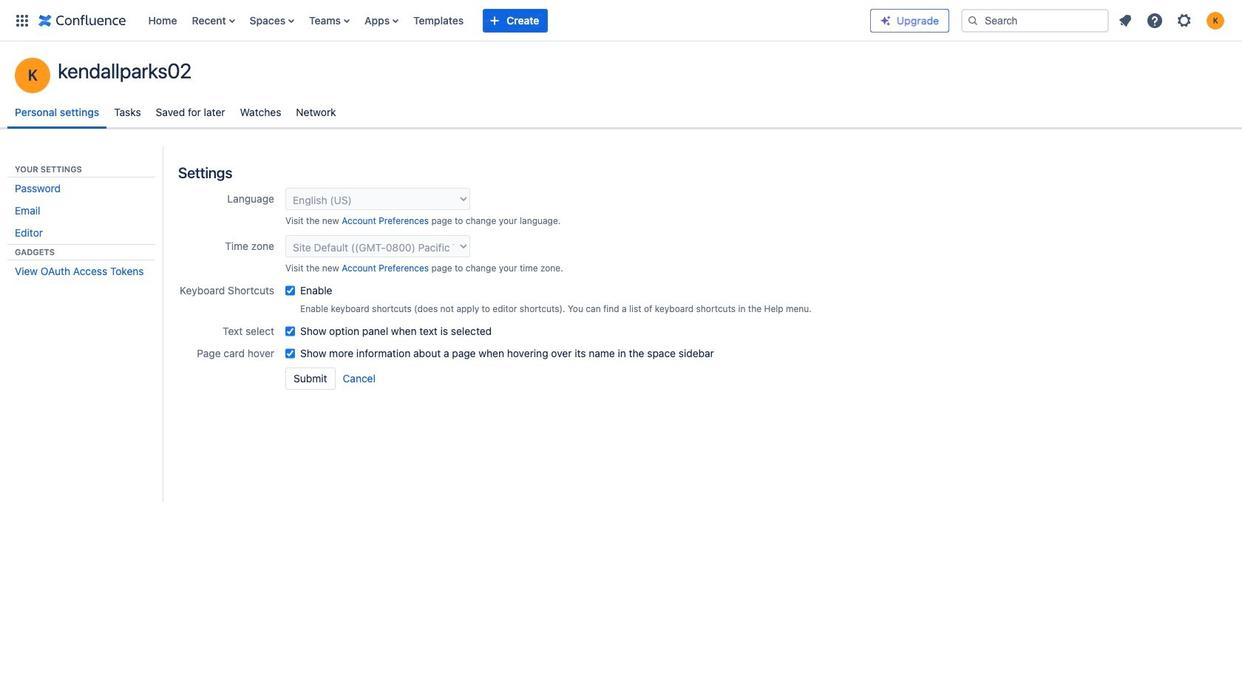 Task type: locate. For each thing, give the bounding box(es) containing it.
banner
[[0, 0, 1243, 41]]

None checkbox
[[286, 324, 295, 339], [286, 346, 295, 361], [286, 324, 295, 339], [286, 346, 295, 361]]

user icon: kendallparks02 image
[[15, 58, 50, 93]]

None search field
[[962, 9, 1109, 32]]

list
[[141, 0, 871, 41], [1112, 7, 1234, 34]]

None submit
[[286, 368, 335, 390], [342, 368, 376, 390], [286, 368, 335, 390], [342, 368, 376, 390]]

global element
[[9, 0, 871, 41]]

settings icon image
[[1176, 11, 1194, 29]]

None checkbox
[[286, 283, 295, 298]]

1 horizontal spatial list
[[1112, 7, 1234, 34]]

0 horizontal spatial list
[[141, 0, 871, 41]]

confluence image
[[38, 11, 126, 29], [38, 11, 126, 29]]

appswitcher icon image
[[13, 11, 31, 29]]



Task type: describe. For each thing, give the bounding box(es) containing it.
notification icon image
[[1117, 11, 1135, 29]]

list for premium icon
[[1112, 7, 1234, 34]]

help icon image
[[1146, 11, 1164, 29]]

search image
[[967, 14, 979, 26]]

list for 'appswitcher icon'
[[141, 0, 871, 41]]

your profile and preferences image
[[1207, 11, 1225, 29]]

Search field
[[962, 9, 1109, 32]]

premium image
[[880, 14, 892, 26]]



Task type: vqa. For each thing, say whether or not it's contained in the screenshot.
Collapse sidebar icon
no



